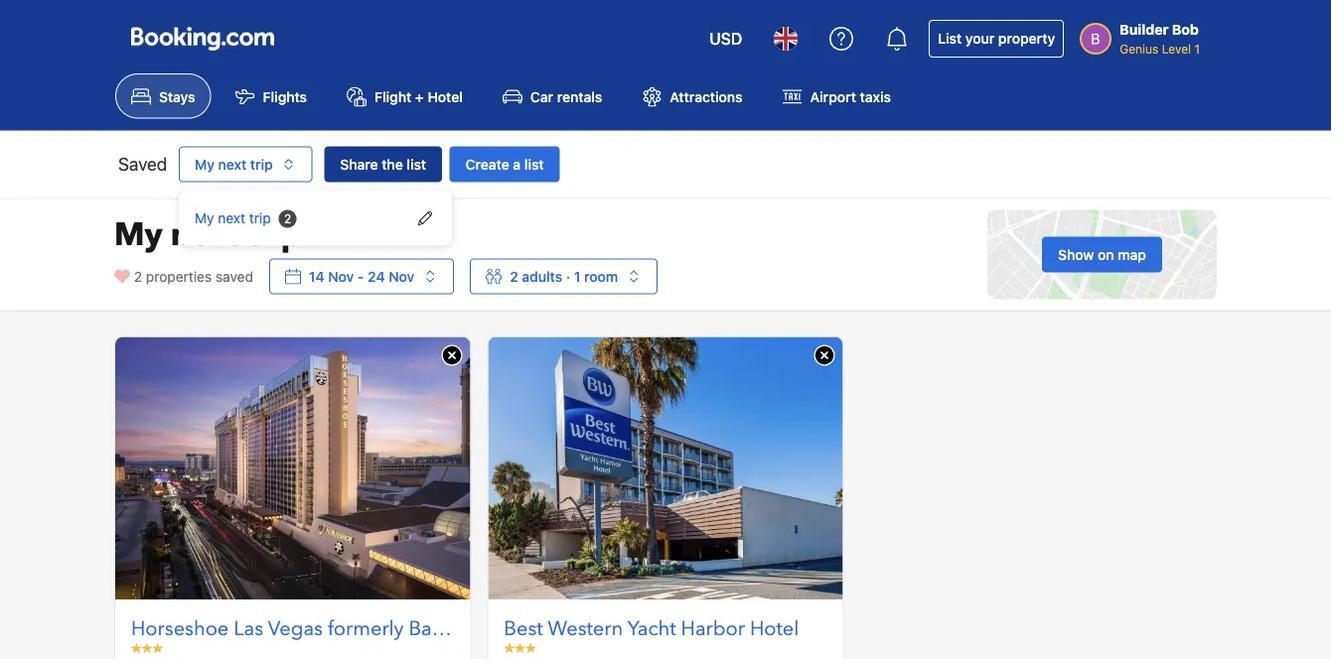 Task type: locate. For each thing, give the bounding box(es) containing it.
usd
[[710, 29, 743, 48]]

1
[[1195, 42, 1201, 56], [574, 268, 581, 285]]

show on map
[[1059, 246, 1147, 263]]

1 3 stars image from the left
[[131, 644, 163, 654]]

create a list
[[466, 156, 544, 172]]

list right the
[[407, 156, 426, 172]]

share the list button
[[324, 146, 442, 182]]

saved
[[118, 154, 167, 175]]

3 stars image down best
[[504, 644, 536, 654]]

1 list from the left
[[407, 156, 426, 172]]

nov right 24
[[389, 268, 415, 285]]

list inside button
[[407, 156, 426, 172]]

genius
[[1120, 42, 1159, 56]]

1 horizontal spatial hotel
[[750, 616, 799, 643]]

my inside button
[[195, 156, 215, 172]]

list for share the list
[[407, 156, 426, 172]]

hotel inside 'link'
[[750, 616, 799, 643]]

hotel right harbor
[[750, 616, 799, 643]]

create a list button
[[450, 146, 560, 182]]

0 horizontal spatial 1
[[574, 268, 581, 285]]

usd button
[[698, 15, 755, 63]]

my right saved
[[195, 156, 215, 172]]

list
[[407, 156, 426, 172], [525, 156, 544, 172]]

next down my next trip button at the top
[[218, 209, 246, 226]]

my
[[195, 156, 215, 172], [195, 209, 214, 226], [114, 213, 163, 256]]

share
[[340, 156, 378, 172]]

taxis
[[860, 88, 891, 105]]

next
[[218, 156, 247, 172], [218, 209, 246, 226], [171, 213, 239, 256]]

list
[[938, 30, 962, 47]]

2 list from the left
[[525, 156, 544, 172]]

room
[[584, 268, 618, 285]]

1 horizontal spatial list
[[525, 156, 544, 172]]

3 stars image
[[131, 644, 163, 654], [504, 644, 536, 654]]

1 horizontal spatial nov
[[389, 268, 415, 285]]

1 vertical spatial hotel
[[750, 616, 799, 643]]

next inside button
[[218, 156, 247, 172]]

0 horizontal spatial 3 stars image
[[131, 644, 163, 654]]

next down flights 'link'
[[218, 156, 247, 172]]

1 horizontal spatial 2
[[284, 212, 291, 226]]

0 vertical spatial hotel
[[428, 88, 463, 105]]

1 nov from the left
[[328, 268, 354, 285]]

list right a
[[525, 156, 544, 172]]

0 horizontal spatial list
[[407, 156, 426, 172]]

formerly
[[328, 616, 404, 643]]

1 right level
[[1195, 42, 1201, 56]]

my next trip
[[195, 156, 273, 172], [195, 209, 271, 226], [114, 213, 302, 256]]

hotel
[[428, 88, 463, 105], [750, 616, 799, 643]]

2 down my next trip button at the top
[[284, 212, 291, 226]]

rentals
[[557, 88, 603, 105]]

map
[[1118, 246, 1147, 263]]

your
[[966, 30, 995, 47]]

list inside button
[[525, 156, 544, 172]]

flight + hotel
[[375, 88, 463, 105]]

2 left properties
[[134, 268, 142, 285]]

my next trip down flights 'link'
[[195, 156, 273, 172]]

2 for 2
[[284, 212, 291, 226]]

0 horizontal spatial 2
[[134, 268, 142, 285]]

1 inside builder bob genius level 1
[[1195, 42, 1201, 56]]

1 horizontal spatial 1
[[1195, 42, 1201, 56]]

0 horizontal spatial hotel
[[428, 88, 463, 105]]

my next trip button
[[179, 146, 313, 182]]

2 3 stars image from the left
[[504, 644, 536, 654]]

nov
[[328, 268, 354, 285], [389, 268, 415, 285]]

the
[[382, 156, 403, 172]]

best western yacht harbor hotel link
[[504, 616, 828, 644]]

horseshoe las vegas formerly bally's
[[131, 616, 466, 643]]

list your property link
[[929, 20, 1065, 58]]

2 left adults at the left of page
[[510, 268, 519, 285]]

trip
[[250, 156, 273, 172], [249, 209, 271, 226], [247, 213, 302, 256]]

14
[[309, 268, 325, 285]]

3 stars image down horseshoe
[[131, 644, 163, 654]]

hotel right +
[[428, 88, 463, 105]]

nov left -
[[328, 268, 354, 285]]

24
[[368, 268, 385, 285]]

flights link
[[219, 74, 323, 119]]

2
[[284, 212, 291, 226], [134, 268, 142, 285], [510, 268, 519, 285]]

3 stars image for best western yacht harbor hotel
[[504, 644, 536, 654]]

+
[[415, 88, 424, 105]]

trip down flights 'link'
[[250, 156, 273, 172]]

on
[[1098, 246, 1115, 263]]

airport taxis link
[[767, 74, 907, 119]]

0 vertical spatial 1
[[1195, 42, 1201, 56]]

2 horizontal spatial 2
[[510, 268, 519, 285]]

harbor
[[681, 616, 745, 643]]

1 right ·
[[574, 268, 581, 285]]

booking.com online hotel reservations image
[[131, 27, 274, 51]]

1 horizontal spatial 3 stars image
[[504, 644, 536, 654]]

property
[[999, 30, 1056, 47]]

0 horizontal spatial nov
[[328, 268, 354, 285]]

properties
[[146, 268, 212, 285]]

list your property
[[938, 30, 1056, 47]]

best
[[504, 616, 543, 643]]



Task type: vqa. For each thing, say whether or not it's contained in the screenshot.
bottom is
no



Task type: describe. For each thing, give the bounding box(es) containing it.
3 stars image for horseshoe las vegas formerly bally's
[[131, 644, 163, 654]]

attractions link
[[626, 74, 759, 119]]

car
[[531, 88, 554, 105]]

bob
[[1173, 21, 1199, 38]]

my up 2 properties saved at left
[[195, 209, 214, 226]]

trip down my next trip button at the top
[[249, 209, 271, 226]]

create
[[466, 156, 510, 172]]

2 nov from the left
[[389, 268, 415, 285]]

builder
[[1120, 21, 1169, 38]]

airport
[[811, 88, 857, 105]]

2 for 2 properties saved
[[134, 268, 142, 285]]

my up properties
[[114, 213, 163, 256]]

flights
[[263, 88, 307, 105]]

2 adults                                           · 1 room
[[510, 268, 618, 285]]

stays link
[[115, 74, 211, 119]]

show on map button
[[1043, 237, 1163, 273]]

bally's
[[409, 616, 466, 643]]

western
[[548, 616, 623, 643]]

2 properties saved
[[134, 268, 253, 285]]

builder bob genius level 1
[[1120, 21, 1201, 56]]

flight + hotel link
[[331, 74, 479, 119]]

horseshoe
[[131, 616, 229, 643]]

share the list
[[340, 156, 426, 172]]

show
[[1059, 246, 1095, 263]]

airport taxis
[[811, 88, 891, 105]]

1 vertical spatial 1
[[574, 268, 581, 285]]

car rentals link
[[487, 74, 618, 119]]

attractions
[[670, 88, 743, 105]]

saved
[[216, 268, 253, 285]]

best western yacht harbor hotel
[[504, 616, 799, 643]]

trip inside button
[[250, 156, 273, 172]]

-
[[358, 268, 364, 285]]

·
[[566, 268, 571, 285]]

list for create a list
[[525, 156, 544, 172]]

next up 2 properties saved at left
[[171, 213, 239, 256]]

my next trip up 2 properties saved at left
[[114, 213, 302, 256]]

car rentals
[[531, 88, 603, 105]]

2 for 2 adults                                           · 1 room
[[510, 268, 519, 285]]

flight
[[375, 88, 412, 105]]

adults
[[522, 268, 563, 285]]

yacht
[[628, 616, 676, 643]]

14 nov - 24 nov
[[309, 268, 415, 285]]

trip up saved
[[247, 213, 302, 256]]

my next trip down my next trip button at the top
[[195, 209, 271, 226]]

stays
[[159, 88, 195, 105]]

a
[[513, 156, 521, 172]]

my next trip inside button
[[195, 156, 273, 172]]

horseshoe las vegas formerly bally's link
[[131, 616, 466, 644]]

vegas
[[268, 616, 323, 643]]

level
[[1162, 42, 1192, 56]]

las
[[234, 616, 263, 643]]



